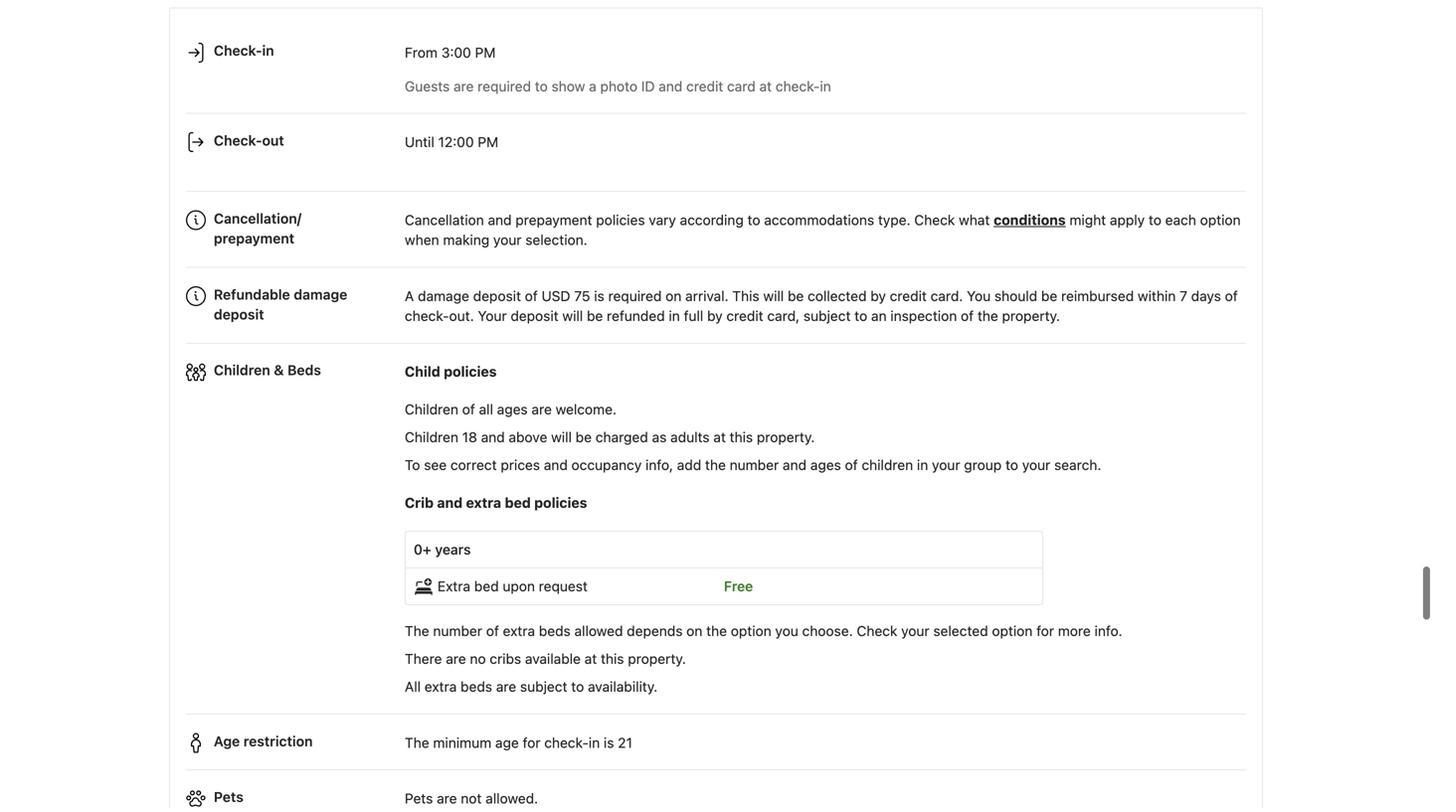 Task type: locate. For each thing, give the bounding box(es) containing it.
reimbursed
[[1062, 288, 1134, 304]]

is for required
[[594, 288, 605, 304]]

pets for pets are not allowed.
[[405, 791, 433, 807]]

out
[[262, 132, 284, 149]]

are down cribs
[[496, 679, 517, 696]]

1 vertical spatial the
[[405, 735, 429, 751]]

extra right all
[[425, 679, 457, 696]]

for right age
[[523, 735, 541, 751]]

card,
[[768, 308, 800, 324]]

in
[[262, 43, 274, 59], [820, 78, 832, 94], [669, 308, 680, 324], [917, 457, 929, 474], [589, 735, 600, 751]]

1 vertical spatial beds
[[461, 679, 493, 696]]

1 horizontal spatial required
[[608, 288, 662, 304]]

the for ages
[[705, 457, 726, 474]]

1 horizontal spatial bed
[[505, 495, 531, 512]]

1 horizontal spatial on
[[687, 623, 703, 640]]

0 vertical spatial credit
[[687, 78, 724, 94]]

deposit inside refundable damage deposit
[[214, 306, 264, 323]]

1 vertical spatial subject
[[520, 679, 568, 696]]

1 vertical spatial children
[[405, 402, 459, 418]]

will down 75
[[563, 308, 583, 324]]

is left 21
[[604, 735, 614, 751]]

1 vertical spatial check
[[857, 623, 898, 640]]

the inside a damage deposit of usd 75 is required on arrival. this will be collected by credit card. you should be reimbursed within 7 days of check-out. your deposit will be refunded in full by credit card, subject to an inspection of the property.
[[978, 308, 999, 324]]

policies left vary
[[596, 212, 645, 228]]

in up out
[[262, 43, 274, 59]]

check-
[[776, 78, 820, 94], [405, 308, 449, 324], [544, 735, 589, 751]]

1 vertical spatial bed
[[474, 579, 499, 595]]

1 horizontal spatial by
[[871, 288, 886, 304]]

1 vertical spatial property.
[[757, 429, 815, 446]]

for left more
[[1037, 623, 1055, 640]]

be right should
[[1042, 288, 1058, 304]]

extra down correct
[[466, 495, 502, 512]]

no
[[470, 651, 486, 668]]

cancellation and prepayment policies vary according to accommodations type. check what conditions
[[405, 212, 1066, 228]]

beds
[[288, 362, 321, 379]]

on inside a damage deposit of usd 75 is required on arrival. this will be collected by credit card. you should be reimbursed within 7 days of check-out. your deposit will be refunded in full by credit card, subject to an inspection of the property.
[[666, 288, 682, 304]]

is right 75
[[594, 288, 605, 304]]

policies
[[596, 212, 645, 228], [444, 364, 497, 380], [534, 495, 587, 512]]

0 vertical spatial on
[[666, 288, 682, 304]]

deposit up your
[[473, 288, 521, 304]]

option left you
[[731, 623, 772, 640]]

number right add
[[730, 457, 779, 474]]

1 horizontal spatial beds
[[539, 623, 571, 640]]

of left all
[[462, 402, 475, 418]]

at
[[760, 78, 772, 94], [714, 429, 726, 446], [585, 651, 597, 668]]

this up to see correct prices and occupancy info, add the number and ages of children in your group to your search.
[[730, 429, 753, 446]]

0 horizontal spatial credit
[[687, 78, 724, 94]]

the for the minimum age for check-in is 21
[[405, 735, 429, 751]]

damage inside refundable damage deposit
[[294, 286, 348, 303]]

check- right card
[[776, 78, 820, 94]]

credit
[[687, 78, 724, 94], [890, 288, 927, 304], [727, 308, 764, 324]]

ages right all
[[497, 402, 528, 418]]

not
[[461, 791, 482, 807]]

prepayment down the cancellation/
[[214, 230, 295, 246]]

0 horizontal spatial prepayment
[[214, 230, 295, 246]]

free
[[724, 579, 753, 595]]

are up the above
[[532, 402, 552, 418]]

required up refunded
[[608, 288, 662, 304]]

this up the availability.
[[601, 651, 624, 668]]

within
[[1138, 288, 1176, 304]]

what
[[959, 212, 990, 228]]

0 vertical spatial subject
[[804, 308, 851, 324]]

pets
[[214, 789, 244, 806], [405, 791, 433, 807]]

2 horizontal spatial at
[[760, 78, 772, 94]]

0 horizontal spatial beds
[[461, 679, 493, 696]]

on left arrival.
[[666, 288, 682, 304]]

0 horizontal spatial bed
[[474, 579, 499, 595]]

children & beds
[[214, 362, 321, 379]]

in left full
[[669, 308, 680, 324]]

to left each
[[1149, 212, 1162, 228]]

your left the selected
[[902, 623, 930, 640]]

bed down prices at the left
[[505, 495, 531, 512]]

policies up all
[[444, 364, 497, 380]]

option right the selected
[[992, 623, 1033, 640]]

your left the group
[[932, 457, 961, 474]]

to left show
[[535, 78, 548, 94]]

to right according
[[748, 212, 761, 228]]

0 vertical spatial prepayment
[[516, 212, 593, 228]]

be up 'card,'
[[788, 288, 804, 304]]

option right each
[[1201, 212, 1241, 228]]

and right prices at the left
[[544, 457, 568, 474]]

0 vertical spatial the
[[405, 623, 429, 640]]

on
[[666, 288, 682, 304], [687, 623, 703, 640]]

prepayment
[[516, 212, 593, 228], [214, 230, 295, 246]]

1 horizontal spatial for
[[1037, 623, 1055, 640]]

until
[[405, 134, 435, 150]]

1 vertical spatial check-
[[214, 132, 262, 149]]

see
[[424, 457, 447, 474]]

1 horizontal spatial policies
[[534, 495, 587, 512]]

7
[[1180, 288, 1188, 304]]

bed left upon
[[474, 579, 499, 595]]

to right the group
[[1006, 457, 1019, 474]]

0 horizontal spatial ages
[[497, 402, 528, 418]]

guests are required to show a photo id and credit card at check-in
[[405, 78, 832, 94]]

0 horizontal spatial pets
[[214, 789, 244, 806]]

check
[[915, 212, 955, 228], [857, 623, 898, 640]]

id
[[642, 78, 655, 94]]

credit down this
[[727, 308, 764, 324]]

property. inside a damage deposit of usd 75 is required on arrival. this will be collected by credit card. you should be reimbursed within 7 days of check-out. your deposit will be refunded in full by credit card, subject to an inspection of the property.
[[1002, 308, 1061, 324]]

1 horizontal spatial property.
[[757, 429, 815, 446]]

option
[[1201, 212, 1241, 228], [731, 623, 772, 640], [992, 623, 1033, 640]]

check- up check-out
[[214, 43, 262, 59]]

0 vertical spatial this
[[730, 429, 753, 446]]

1 vertical spatial extra
[[503, 623, 535, 640]]

guests
[[405, 78, 450, 94]]

the down free
[[707, 623, 727, 640]]

your right the making
[[493, 232, 522, 248]]

1 the from the top
[[405, 623, 429, 640]]

by right full
[[707, 308, 723, 324]]

at right card
[[760, 78, 772, 94]]

the right add
[[705, 457, 726, 474]]

2 vertical spatial check-
[[544, 735, 589, 751]]

required down 3:00 pm
[[478, 78, 531, 94]]

pets down age
[[214, 789, 244, 806]]

0 horizontal spatial subject
[[520, 679, 568, 696]]

beds down no
[[461, 679, 493, 696]]

2 horizontal spatial property.
[[1002, 308, 1061, 324]]

and right crib at the bottom left of the page
[[437, 495, 463, 512]]

damage inside a damage deposit of usd 75 is required on arrival. this will be collected by credit card. you should be reimbursed within 7 days of check-out. your deposit will be refunded in full by credit card, subject to an inspection of the property.
[[418, 288, 470, 304]]

the down you
[[978, 308, 999, 324]]

beds
[[539, 623, 571, 640], [461, 679, 493, 696]]

be down welcome.
[[576, 429, 592, 446]]

1 vertical spatial check-
[[405, 308, 449, 324]]

extra up cribs
[[503, 623, 535, 640]]

75
[[574, 288, 590, 304]]

in left 21
[[589, 735, 600, 751]]

0 horizontal spatial on
[[666, 288, 682, 304]]

0 vertical spatial required
[[478, 78, 531, 94]]

damage up the 'out.' on the left top of the page
[[418, 288, 470, 304]]

check- up the cancellation/
[[214, 132, 262, 149]]

0 vertical spatial check-
[[214, 43, 262, 59]]

check- inside a damage deposit of usd 75 is required on arrival. this will be collected by credit card. you should be reimbursed within 7 days of check-out. your deposit will be refunded in full by credit card, subject to an inspection of the property.
[[405, 308, 449, 324]]

the number of extra beds allowed depends on the option you choose. check your selected option for more info.
[[405, 623, 1123, 640]]

2 check- from the top
[[214, 132, 262, 149]]

2 horizontal spatial extra
[[503, 623, 535, 640]]

1 vertical spatial is
[[604, 735, 614, 751]]

2 vertical spatial property.
[[628, 651, 686, 668]]

property.
[[1002, 308, 1061, 324], [757, 429, 815, 446], [628, 651, 686, 668]]

beds up available
[[539, 623, 571, 640]]

check- for in
[[214, 43, 262, 59]]

child policies
[[405, 364, 497, 380]]

2 the from the top
[[405, 735, 429, 751]]

allowed
[[575, 623, 623, 640]]

children left &
[[214, 362, 270, 379]]

credit up inspection
[[890, 288, 927, 304]]

inspection
[[891, 308, 957, 324]]

at down allowed
[[585, 651, 597, 668]]

required
[[478, 78, 531, 94], [608, 288, 662, 304]]

at right adults
[[714, 429, 726, 446]]

by up an
[[871, 288, 886, 304]]

1 horizontal spatial extra
[[466, 495, 502, 512]]

children
[[214, 362, 270, 379], [405, 402, 459, 418], [405, 429, 459, 446]]

property. up to see correct prices and occupancy info, add the number and ages of children in your group to your search.
[[757, 429, 815, 446]]

0 vertical spatial beds
[[539, 623, 571, 640]]

and right 18
[[481, 429, 505, 446]]

1 vertical spatial will
[[563, 308, 583, 324]]

check-
[[214, 43, 262, 59], [214, 132, 262, 149]]

number up no
[[433, 623, 483, 640]]

0 horizontal spatial check-
[[405, 308, 449, 324]]

a damage deposit of usd 75 is required on arrival. this will be collected by credit card. you should be reimbursed within 7 days of check-out. your deposit will be refunded in full by credit card, subject to an inspection of the property.
[[405, 288, 1238, 324]]

0 horizontal spatial option
[[731, 623, 772, 640]]

will right the above
[[551, 429, 572, 446]]

deposit for refundable
[[214, 306, 264, 323]]

0 vertical spatial property.
[[1002, 308, 1061, 324]]

2 vertical spatial policies
[[534, 495, 587, 512]]

1 vertical spatial policies
[[444, 364, 497, 380]]

0 horizontal spatial required
[[478, 78, 531, 94]]

prepayment up selection.
[[516, 212, 593, 228]]

the for choose.
[[707, 623, 727, 640]]

0 horizontal spatial at
[[585, 651, 597, 668]]

to
[[405, 457, 420, 474]]

children down child
[[405, 402, 459, 418]]

2 vertical spatial children
[[405, 429, 459, 446]]

is
[[594, 288, 605, 304], [604, 735, 614, 751]]

0 vertical spatial children
[[214, 362, 270, 379]]

0 vertical spatial number
[[730, 457, 779, 474]]

is inside a damage deposit of usd 75 is required on arrival. this will be collected by credit card. you should be reimbursed within 7 days of check-out. your deposit will be refunded in full by credit card, subject to an inspection of the property.
[[594, 288, 605, 304]]

1 vertical spatial number
[[433, 623, 483, 640]]

1 horizontal spatial ages
[[811, 457, 842, 474]]

children for children & beds
[[214, 362, 270, 379]]

2 horizontal spatial check-
[[776, 78, 820, 94]]

0 vertical spatial check-
[[776, 78, 820, 94]]

0 horizontal spatial this
[[601, 651, 624, 668]]

1 horizontal spatial at
[[714, 429, 726, 446]]

property. down depends
[[628, 651, 686, 668]]

type.
[[878, 212, 911, 228]]

cribs
[[490, 651, 522, 668]]

2 vertical spatial extra
[[425, 679, 457, 696]]

0 horizontal spatial policies
[[444, 364, 497, 380]]

are left no
[[446, 651, 466, 668]]

charged
[[596, 429, 649, 446]]

check- left 21
[[544, 735, 589, 751]]

1 vertical spatial credit
[[890, 288, 927, 304]]

check-in
[[214, 43, 274, 59]]

choose.
[[803, 623, 853, 640]]

policies down prices at the left
[[534, 495, 587, 512]]

1 horizontal spatial credit
[[727, 308, 764, 324]]

to
[[535, 78, 548, 94], [748, 212, 761, 228], [1149, 212, 1162, 228], [855, 308, 868, 324], [1006, 457, 1019, 474], [571, 679, 584, 696]]

subject down there are no cribs available at this property.
[[520, 679, 568, 696]]

will up 'card,'
[[764, 288, 784, 304]]

1 horizontal spatial subject
[[804, 308, 851, 324]]

0 horizontal spatial check
[[857, 623, 898, 640]]

0 vertical spatial check
[[915, 212, 955, 228]]

to left an
[[855, 308, 868, 324]]

group
[[964, 457, 1002, 474]]

0 vertical spatial policies
[[596, 212, 645, 228]]

1 horizontal spatial prepayment
[[516, 212, 593, 228]]

1 horizontal spatial check
[[915, 212, 955, 228]]

1 check- from the top
[[214, 43, 262, 59]]

all
[[405, 679, 421, 696]]

the up there
[[405, 623, 429, 640]]

check left what on the right
[[915, 212, 955, 228]]

1 horizontal spatial pets
[[405, 791, 433, 807]]

0 vertical spatial extra
[[466, 495, 502, 512]]

1 vertical spatial ages
[[811, 457, 842, 474]]

1 vertical spatial the
[[705, 457, 726, 474]]

your left search.
[[1023, 457, 1051, 474]]

by
[[871, 288, 886, 304], [707, 308, 723, 324]]

on right depends
[[687, 623, 703, 640]]

and
[[659, 78, 683, 94], [488, 212, 512, 228], [481, 429, 505, 446], [544, 457, 568, 474], [783, 457, 807, 474], [437, 495, 463, 512]]

1 vertical spatial required
[[608, 288, 662, 304]]

the for the number of extra beds allowed depends on the option you choose. check your selected option for more info.
[[405, 623, 429, 640]]

ages left children
[[811, 457, 842, 474]]

for
[[1037, 623, 1055, 640], [523, 735, 541, 751]]

the left the minimum
[[405, 735, 429, 751]]

credit left card
[[687, 78, 724, 94]]

damage right refundable
[[294, 286, 348, 303]]

ages
[[497, 402, 528, 418], [811, 457, 842, 474]]

of down you
[[961, 308, 974, 324]]

deposit for a
[[473, 288, 521, 304]]

children up see
[[405, 429, 459, 446]]

collected
[[808, 288, 867, 304]]

subject down collected
[[804, 308, 851, 324]]

above
[[509, 429, 548, 446]]

are left not
[[437, 791, 457, 807]]

0 vertical spatial the
[[978, 308, 999, 324]]

pets left not
[[405, 791, 433, 807]]

prices
[[501, 457, 540, 474]]

usd
[[542, 288, 571, 304]]

deposit down refundable
[[214, 306, 264, 323]]

are down 3:00 pm
[[454, 78, 474, 94]]

0 horizontal spatial for
[[523, 735, 541, 751]]

cancellation/
[[214, 210, 302, 227]]

0 horizontal spatial damage
[[294, 286, 348, 303]]

the
[[405, 623, 429, 640], [405, 735, 429, 751]]

1 horizontal spatial number
[[730, 457, 779, 474]]

selected
[[934, 623, 989, 640]]

cancellation/ prepayment
[[214, 210, 302, 246]]

check- for out
[[214, 132, 262, 149]]

1 vertical spatial prepayment
[[214, 230, 295, 246]]

0 vertical spatial is
[[594, 288, 605, 304]]

check- down a
[[405, 308, 449, 324]]



Task type: describe. For each thing, give the bounding box(es) containing it.
conditions
[[994, 212, 1066, 228]]

an
[[872, 308, 887, 324]]

damage for a
[[418, 288, 470, 304]]

to see correct prices and occupancy info, add the number and ages of children in your group to your search.
[[405, 457, 1102, 474]]

search.
[[1055, 457, 1102, 474]]

in inside a damage deposit of usd 75 is required on arrival. this will be collected by credit card. you should be reimbursed within 7 days of check-out. your deposit will be refunded in full by credit card, subject to an inspection of the property.
[[669, 308, 680, 324]]

2 horizontal spatial credit
[[890, 288, 927, 304]]

selection.
[[526, 232, 588, 248]]

and right id
[[659, 78, 683, 94]]

add
[[677, 457, 702, 474]]

1 vertical spatial for
[[523, 735, 541, 751]]

children for children of all ages are welcome.
[[405, 402, 459, 418]]

availability.
[[588, 679, 658, 696]]

and up the making
[[488, 212, 512, 228]]

according
[[680, 212, 744, 228]]

cancellation
[[405, 212, 484, 228]]

prepayment inside cancellation/ prepayment
[[214, 230, 295, 246]]

refundable
[[214, 286, 290, 303]]

and left children
[[783, 457, 807, 474]]

are for not
[[437, 791, 457, 807]]

0+
[[414, 542, 432, 558]]

card
[[727, 78, 756, 94]]

minimum
[[433, 735, 492, 751]]

0 vertical spatial by
[[871, 288, 886, 304]]

arrival.
[[686, 288, 729, 304]]

your
[[478, 308, 507, 324]]

1 horizontal spatial option
[[992, 623, 1033, 640]]

apply
[[1110, 212, 1145, 228]]

age
[[214, 734, 240, 750]]

children
[[862, 457, 914, 474]]

there
[[405, 651, 442, 668]]

a
[[405, 288, 414, 304]]

you
[[967, 288, 991, 304]]

children 18 and above will be charged as adults at this property.
[[405, 429, 815, 446]]

crib
[[405, 495, 434, 512]]

2 vertical spatial credit
[[727, 308, 764, 324]]

0 vertical spatial will
[[764, 288, 784, 304]]

photo
[[600, 78, 638, 94]]

1 vertical spatial on
[[687, 623, 703, 640]]

extra
[[438, 579, 471, 595]]

&
[[274, 362, 284, 379]]

to inside might apply to each option when making your selection.
[[1149, 212, 1162, 228]]

making
[[443, 232, 490, 248]]

out.
[[449, 308, 474, 324]]

of left children
[[845, 457, 858, 474]]

vary
[[649, 212, 676, 228]]

required inside a damage deposit of usd 75 is required on arrival. this will be collected by credit card. you should be reimbursed within 7 days of check-out. your deposit will be refunded in full by credit card, subject to an inspection of the property.
[[608, 288, 662, 304]]

1 vertical spatial by
[[707, 308, 723, 324]]

2 horizontal spatial policies
[[596, 212, 645, 228]]

the minimum age for check-in is 21
[[405, 735, 633, 751]]

0 vertical spatial for
[[1037, 623, 1055, 640]]

should
[[995, 288, 1038, 304]]

request
[[539, 579, 588, 595]]

deposit down the usd
[[511, 308, 559, 324]]

children for children 18 and above will be charged as adults at this property.
[[405, 429, 459, 446]]

adults
[[671, 429, 710, 446]]

might
[[1070, 212, 1107, 228]]

are for no
[[446, 651, 466, 668]]

restriction
[[244, 734, 313, 750]]

a
[[589, 78, 597, 94]]

accommodations
[[764, 212, 875, 228]]

from 3:00 pm
[[405, 44, 496, 60]]

show
[[552, 78, 585, 94]]

of left the usd
[[525, 288, 538, 304]]

each
[[1166, 212, 1197, 228]]

days
[[1192, 288, 1222, 304]]

from
[[405, 44, 438, 60]]

18
[[462, 429, 477, 446]]

to inside a damage deposit of usd 75 is required on arrival. this will be collected by credit card. you should be reimbursed within 7 days of check-out. your deposit will be refunded in full by credit card, subject to an inspection of the property.
[[855, 308, 868, 324]]

0 vertical spatial ages
[[497, 402, 528, 418]]

all extra beds are subject to availability.
[[405, 679, 658, 696]]

age
[[495, 735, 519, 751]]

be down 75
[[587, 308, 603, 324]]

welcome.
[[556, 402, 617, 418]]

2 vertical spatial at
[[585, 651, 597, 668]]

0 horizontal spatial number
[[433, 623, 483, 640]]

children of all ages are welcome.
[[405, 402, 617, 418]]

0 horizontal spatial extra
[[425, 679, 457, 696]]

pets are not allowed.
[[405, 791, 538, 807]]

extra bed upon request
[[438, 579, 588, 595]]

1 vertical spatial this
[[601, 651, 624, 668]]

more
[[1058, 623, 1091, 640]]

of up cribs
[[486, 623, 499, 640]]

your inside might apply to each option when making your selection.
[[493, 232, 522, 248]]

occupancy
[[572, 457, 642, 474]]

1 horizontal spatial this
[[730, 429, 753, 446]]

0 vertical spatial at
[[760, 78, 772, 94]]

when
[[405, 232, 439, 248]]

check-out
[[214, 132, 284, 149]]

subject inside a damage deposit of usd 75 is required on arrival. this will be collected by credit card. you should be reimbursed within 7 days of check-out. your deposit will be refunded in full by credit card, subject to an inspection of the property.
[[804, 308, 851, 324]]

correct
[[451, 457, 497, 474]]

this
[[733, 288, 760, 304]]

might apply to each option when making your selection.
[[405, 212, 1241, 248]]

of right days
[[1225, 288, 1238, 304]]

until 12:00 pm
[[405, 134, 499, 150]]

info,
[[646, 457, 674, 474]]

there are no cribs available at this property.
[[405, 651, 686, 668]]

is for 21
[[604, 735, 614, 751]]

in right card
[[820, 78, 832, 94]]

upon
[[503, 579, 535, 595]]

depends
[[627, 623, 683, 640]]

as
[[652, 429, 667, 446]]

1 horizontal spatial check-
[[544, 735, 589, 751]]

age restriction
[[214, 734, 313, 750]]

are for required
[[454, 78, 474, 94]]

pets for pets
[[214, 789, 244, 806]]

in right children
[[917, 457, 929, 474]]

full
[[684, 308, 704, 324]]

damage for refundable
[[294, 286, 348, 303]]

refundable damage deposit
[[214, 286, 348, 323]]

option inside might apply to each option when making your selection.
[[1201, 212, 1241, 228]]

crib and extra bed policies
[[405, 495, 587, 512]]

card.
[[931, 288, 963, 304]]

21
[[618, 735, 633, 751]]

1 vertical spatial at
[[714, 429, 726, 446]]

0 horizontal spatial property.
[[628, 651, 686, 668]]

child
[[405, 364, 441, 380]]

12:00 pm
[[438, 134, 499, 150]]

available
[[525, 651, 581, 668]]

conditions link
[[994, 212, 1066, 228]]

to down available
[[571, 679, 584, 696]]

years
[[435, 542, 471, 558]]

3:00 pm
[[442, 44, 496, 60]]

2 vertical spatial will
[[551, 429, 572, 446]]



Task type: vqa. For each thing, say whether or not it's contained in the screenshot.
LOYALTY
no



